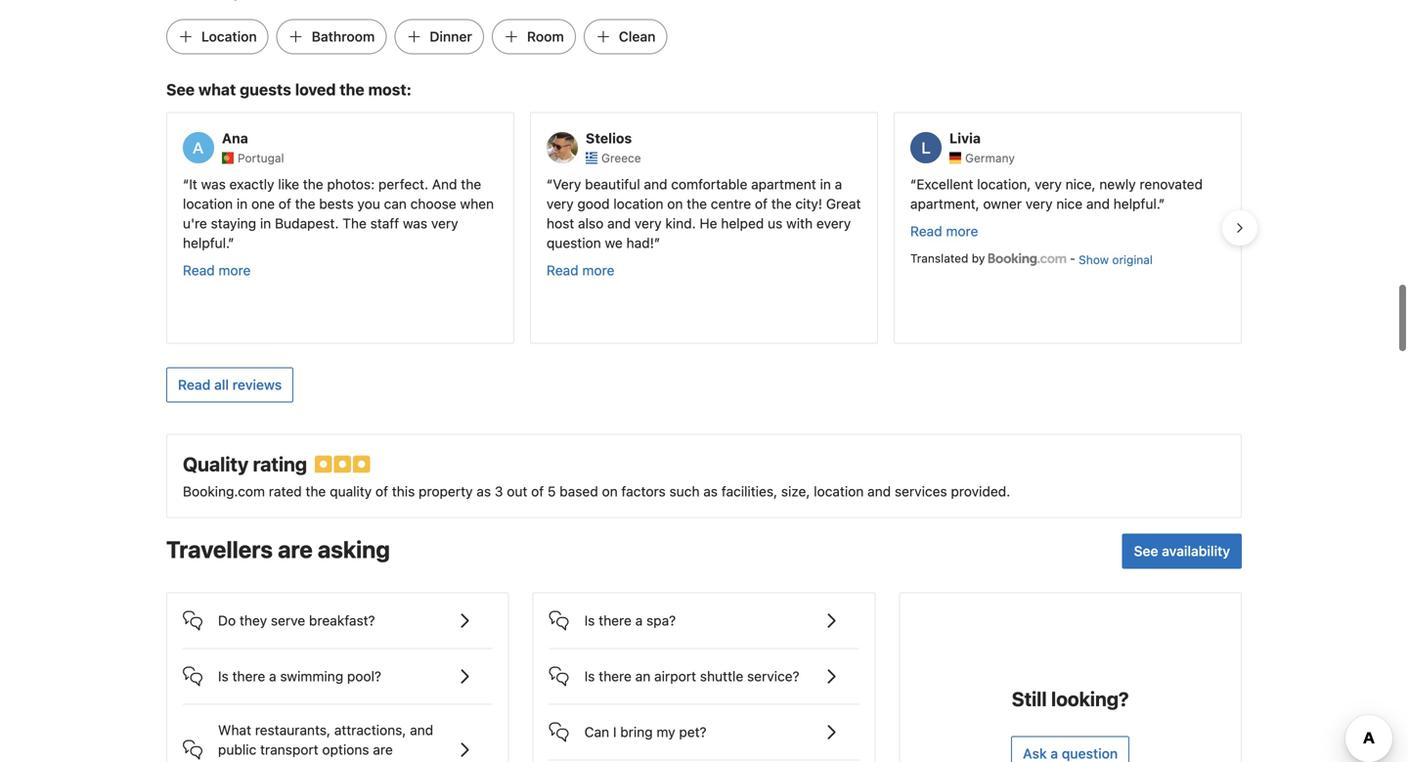 Task type: describe. For each thing, give the bounding box(es) containing it.
in inside " very beautiful and comfortable apartment in a very good location on the centre of the city! great host also and very kind. he helped us with every question we had!
[[820, 176, 831, 192]]

facilities,
[[722, 484, 778, 500]]

breakfast?
[[309, 613, 375, 629]]

read inside button
[[178, 377, 211, 393]]

is for is there an airport shuttle service?
[[585, 668, 595, 685]]

question inside " very beautiful and comfortable apartment in a very good location on the centre of the city! great host also and very kind. he helped us with every question we had!
[[547, 235, 601, 251]]

read for " excellent location, very nice, newly renovated apartment, owner very nice and helpful.
[[911, 223, 943, 239]]

see availability button
[[1123, 534, 1242, 569]]

original
[[1113, 253, 1153, 267]]

pool?
[[347, 668, 382, 685]]

renovated
[[1140, 176, 1203, 192]]

and right beautiful at the left top
[[644, 176, 668, 192]]

most:
[[368, 80, 412, 99]]

beautiful
[[585, 176, 640, 192]]

ask
[[1023, 746, 1048, 762]]

read more button for " excellent location, very nice, newly renovated apartment, owner very nice and helpful.
[[911, 222, 979, 241]]

bathroom
[[312, 29, 375, 45]]

comfortable
[[671, 176, 748, 192]]

when
[[460, 196, 494, 212]]

exactly
[[230, 176, 274, 192]]

pet?
[[679, 724, 707, 740]]

the right rated
[[306, 484, 326, 500]]

question inside button
[[1062, 746, 1118, 762]]

germany
[[966, 151, 1015, 165]]

see what guests loved the most:
[[166, 80, 412, 99]]

serve
[[271, 613, 305, 629]]

newly
[[1100, 176, 1137, 192]]

translated
[[911, 252, 969, 265]]

apartment
[[752, 176, 817, 192]]

city!
[[796, 196, 823, 212]]

on inside " very beautiful and comfortable apartment in a very good location on the centre of the city! great host also and very kind. he helped us with every question we had!
[[668, 196, 683, 212]]

swimming
[[280, 668, 344, 685]]

property
[[419, 484, 473, 500]]

" it was exactly like the photos: perfect. and the location in one of the bests you can choose when u're staying in budapest. the staff was very helpful.
[[183, 176, 494, 251]]

0 horizontal spatial on
[[602, 484, 618, 500]]

read more button for " it was exactly like the photos: perfect. and the location in one of the bests you can choose when u're staying in budapest. the staff was very helpful.
[[183, 261, 251, 281]]

the down apartment
[[772, 196, 792, 212]]

looking?
[[1052, 688, 1130, 711]]

read all reviews
[[178, 377, 282, 393]]

rated
[[269, 484, 302, 500]]

very up 'had!'
[[635, 215, 662, 232]]

read for " very beautiful and comfortable apartment in a very good location on the centre of the city! great host also and very kind. he helped us with every question we had!
[[547, 262, 579, 279]]

stelios
[[586, 130, 632, 146]]

provided.
[[951, 484, 1011, 500]]

by
[[972, 252, 986, 265]]

5
[[548, 484, 556, 500]]

and inside what restaurants, attractions, and public transport options are nearby?
[[410, 722, 434, 738]]

host
[[547, 215, 575, 232]]

shuttle
[[700, 668, 744, 685]]

greece
[[602, 151, 641, 165]]

very left 'nice'
[[1026, 196, 1053, 212]]

see availability
[[1134, 543, 1231, 559]]

with
[[787, 215, 813, 232]]

the right like
[[303, 176, 324, 192]]

transport
[[260, 742, 319, 758]]

service?
[[747, 668, 800, 685]]

are inside what restaurants, attractions, and public transport options are nearby?
[[373, 742, 393, 758]]

there for is there a swimming pool?
[[232, 668, 265, 685]]

can i bring my pet?
[[585, 724, 707, 740]]

clean
[[619, 29, 656, 45]]

you
[[358, 196, 380, 212]]

more for it was exactly like the photos: perfect. and the location in one of the bests you can choose when u're staying in budapest. the staff was very helpful.
[[219, 262, 251, 279]]

kind.
[[666, 215, 696, 232]]

" for " excellent location, very nice, newly renovated apartment, owner very nice and helpful.
[[911, 176, 917, 192]]

read more for " very beautiful and comfortable apartment in a very good location on the centre of the city! great host also and very kind. he helped us with every question we had!
[[547, 262, 615, 279]]

read more for " excellent location, very nice, newly renovated apartment, owner very nice and helpful.
[[911, 223, 979, 239]]

a inside " very beautiful and comfortable apartment in a very good location on the centre of the city! great host also and very kind. he helped us with every question we had!
[[835, 176, 843, 192]]

location for very
[[614, 196, 664, 212]]

rating
[[253, 453, 307, 476]]

" for helpful.
[[1159, 196, 1165, 212]]

centre
[[711, 196, 752, 212]]

i
[[613, 724, 617, 740]]

travellers
[[166, 536, 273, 563]]

a inside button
[[1051, 746, 1059, 762]]

still looking?
[[1012, 688, 1130, 711]]

like
[[278, 176, 299, 192]]

location for staying
[[183, 196, 233, 212]]

attractions,
[[334, 722, 406, 738]]

is there an airport shuttle service?
[[585, 668, 800, 685]]

the up the budapest. at top
[[295, 196, 316, 212]]

do they serve breakfast?
[[218, 613, 375, 629]]

we
[[605, 235, 623, 251]]

germany image
[[950, 152, 962, 164]]

read for " it was exactly like the photos: perfect. and the location in one of the bests you can choose when u're staying in budapest. the staff was very helpful.
[[183, 262, 215, 279]]

us
[[768, 215, 783, 232]]

there for is there an airport shuttle service?
[[599, 668, 632, 685]]

" for " it was exactly like the photos: perfect. and the location in one of the bests you can choose when u're staying in budapest. the staff was very helpful.
[[183, 176, 189, 192]]

booking.com
[[183, 484, 265, 500]]

see for see availability
[[1134, 543, 1159, 559]]

bests
[[319, 196, 354, 212]]

read more button for " very beautiful and comfortable apartment in a very good location on the centre of the city! great host also and very kind. he helped us with every question we had!
[[547, 261, 615, 281]]

helpful. inside " excellent location, very nice, newly renovated apartment, owner very nice and helpful.
[[1114, 196, 1159, 212]]

ana
[[222, 130, 248, 146]]

" excellent location, very nice, newly renovated apartment, owner very nice and helpful.
[[911, 176, 1203, 212]]

based
[[560, 484, 599, 500]]

factors
[[622, 484, 666, 500]]

- show original
[[1067, 252, 1153, 267]]

owner
[[984, 196, 1022, 212]]

do
[[218, 613, 236, 629]]

helped
[[721, 215, 764, 232]]

0 horizontal spatial was
[[201, 176, 226, 192]]

room
[[527, 29, 564, 45]]

dinner
[[430, 29, 472, 45]]

services
[[895, 484, 948, 500]]

an
[[636, 668, 651, 685]]

bring
[[621, 724, 653, 740]]

photos:
[[327, 176, 375, 192]]

see for see what guests loved the most:
[[166, 80, 195, 99]]

good
[[578, 196, 610, 212]]

read more for " it was exactly like the photos: perfect. and the location in one of the bests you can choose when u're staying in budapest. the staff was very helpful.
[[183, 262, 251, 279]]

2 horizontal spatial location
[[814, 484, 864, 500]]



Task type: locate. For each thing, give the bounding box(es) containing it.
very
[[553, 176, 582, 192]]

" inside " excellent location, very nice, newly renovated apartment, owner very nice and helpful.
[[911, 176, 917, 192]]

and right attractions,
[[410, 722, 434, 738]]

read more button down we
[[547, 261, 615, 281]]

very
[[1035, 176, 1062, 192], [547, 196, 574, 212], [1026, 196, 1053, 212], [431, 215, 458, 232], [635, 215, 662, 232]]

2 " from the left
[[547, 176, 553, 192]]

read left all
[[178, 377, 211, 393]]

out
[[507, 484, 528, 500]]

read more button down "staying"
[[183, 261, 251, 281]]

is there a swimming pool? button
[[183, 649, 493, 688]]

is there a spa?
[[585, 613, 676, 629]]

my
[[657, 724, 676, 740]]

more up translated by
[[946, 223, 979, 239]]

was right it
[[201, 176, 226, 192]]

0 horizontal spatial "
[[228, 235, 234, 251]]

more down "staying"
[[219, 262, 251, 279]]

translated by
[[911, 252, 989, 265]]

the up when
[[461, 176, 482, 192]]

and left services at the right bottom of the page
[[868, 484, 891, 500]]

of inside " it was exactly like the photos: perfect. and the location in one of the bests you can choose when u're staying in budapest. the staff was very helpful.
[[279, 196, 291, 212]]

1 horizontal spatial "
[[654, 235, 661, 251]]

0 horizontal spatial see
[[166, 80, 195, 99]]

as
[[477, 484, 491, 500], [704, 484, 718, 500]]

this is a carousel with rotating slides. it displays featured reviews of the property. use next and previous buttons to navigate. region
[[151, 104, 1258, 352]]

1 vertical spatial was
[[403, 215, 428, 232]]

location right size,
[[814, 484, 864, 500]]

there for is there a spa?
[[599, 613, 632, 629]]

2 horizontal spatial "
[[911, 176, 917, 192]]

see inside "button"
[[1134, 543, 1159, 559]]

" down renovated
[[1159, 196, 1165, 212]]

" for the
[[654, 235, 661, 251]]

public
[[218, 742, 257, 758]]

very down choose
[[431, 215, 458, 232]]

0 vertical spatial was
[[201, 176, 226, 192]]

in left one
[[237, 196, 248, 212]]

1 horizontal spatial are
[[373, 742, 393, 758]]

guests
[[240, 80, 291, 99]]

1 horizontal spatial location
[[614, 196, 664, 212]]

1 horizontal spatial read more button
[[547, 261, 615, 281]]

location down beautiful at the left top
[[614, 196, 664, 212]]

very up host
[[547, 196, 574, 212]]

0 horizontal spatial more
[[219, 262, 251, 279]]

2 as from the left
[[704, 484, 718, 500]]

read more button
[[911, 222, 979, 241], [183, 261, 251, 281], [547, 261, 615, 281]]

he
[[700, 215, 718, 232]]

what
[[218, 722, 251, 738]]

this
[[392, 484, 415, 500]]

1 horizontal spatial more
[[583, 262, 615, 279]]

a
[[835, 176, 843, 192], [636, 613, 643, 629], [269, 668, 276, 685], [1051, 746, 1059, 762]]

of up "helped"
[[755, 196, 768, 212]]

helpful. inside " it was exactly like the photos: perfect. and the location in one of the bests you can choose when u're staying in budapest. the staff was very helpful.
[[183, 235, 228, 251]]

1 vertical spatial on
[[602, 484, 618, 500]]

the right loved
[[340, 80, 365, 99]]

2 vertical spatial in
[[260, 215, 271, 232]]

read more button up translated
[[911, 222, 979, 241]]

are left the asking
[[278, 536, 313, 563]]

see left what
[[166, 80, 195, 99]]

1 " from the left
[[183, 176, 189, 192]]

see
[[166, 80, 195, 99], [1134, 543, 1159, 559]]

0 vertical spatial see
[[166, 80, 195, 99]]

more for very beautiful and comfortable apartment in a very good location on the centre of the city! great host also and very kind. he helped us with every question we had!
[[583, 262, 615, 279]]

is for is there a spa?
[[585, 613, 595, 629]]

question down host
[[547, 235, 601, 251]]

0 horizontal spatial "
[[183, 176, 189, 192]]

location inside " it was exactly like the photos: perfect. and the location in one of the bests you can choose when u're staying in budapest. the staff was very helpful.
[[183, 196, 233, 212]]

location
[[183, 196, 233, 212], [614, 196, 664, 212], [814, 484, 864, 500]]

1 horizontal spatial "
[[547, 176, 553, 192]]

budapest.
[[275, 215, 339, 232]]

as right such
[[704, 484, 718, 500]]

location inside " very beautiful and comfortable apartment in a very good location on the centre of the city! great host also and very kind. he helped us with every question we had!
[[614, 196, 664, 212]]

" up host
[[547, 176, 553, 192]]

travellers are asking
[[166, 536, 390, 563]]

as left the 3
[[477, 484, 491, 500]]

there left the "spa?"
[[599, 613, 632, 629]]

read down "u're"
[[183, 262, 215, 279]]

there left an
[[599, 668, 632, 685]]

2 horizontal spatial in
[[820, 176, 831, 192]]

do they serve breakfast? button
[[183, 594, 493, 633]]

2 horizontal spatial "
[[1159, 196, 1165, 212]]

is there a spa? button
[[549, 594, 859, 633]]

2 horizontal spatial more
[[946, 223, 979, 239]]

is for is there a swimming pool?
[[218, 668, 229, 685]]

very inside " it was exactly like the photos: perfect. and the location in one of the bests you can choose when u're staying in budapest. the staff was very helpful.
[[431, 215, 458, 232]]

" inside " it was exactly like the photos: perfect. and the location in one of the bests you can choose when u're staying in budapest. the staff was very helpful.
[[183, 176, 189, 192]]

on right based
[[602, 484, 618, 500]]

of left 5 on the bottom
[[531, 484, 544, 500]]

still
[[1012, 688, 1047, 711]]

question down looking?
[[1062, 746, 1118, 762]]

great
[[827, 196, 861, 212]]

1 horizontal spatial as
[[704, 484, 718, 500]]

a up "great" at top
[[835, 176, 843, 192]]

booking.com rated the quality of this property as 3 out of 5 based on factors such as facilities, size, location and services provided.
[[183, 484, 1011, 500]]

they
[[240, 613, 267, 629]]

0 vertical spatial on
[[668, 196, 683, 212]]

" for one
[[228, 235, 234, 251]]

it
[[189, 176, 197, 192]]

is up what
[[218, 668, 229, 685]]

0 horizontal spatial read more
[[183, 262, 251, 279]]

0 horizontal spatial as
[[477, 484, 491, 500]]

options
[[322, 742, 369, 758]]

location
[[202, 29, 257, 45]]

are down attractions,
[[373, 742, 393, 758]]

in
[[820, 176, 831, 192], [237, 196, 248, 212], [260, 215, 271, 232]]

of inside " very beautiful and comfortable apartment in a very good location on the centre of the city! great host also and very kind. he helped us with every question we had!
[[755, 196, 768, 212]]

very up 'nice'
[[1035, 176, 1062, 192]]

-
[[1070, 252, 1076, 265]]

0 horizontal spatial helpful.
[[183, 235, 228, 251]]

is left the "spa?"
[[585, 613, 595, 629]]

helpful. down "u're"
[[183, 235, 228, 251]]

and
[[432, 176, 457, 192]]

" up apartment,
[[911, 176, 917, 192]]

1 horizontal spatial in
[[260, 215, 271, 232]]

is left an
[[585, 668, 595, 685]]

1 vertical spatial in
[[237, 196, 248, 212]]

1 as from the left
[[477, 484, 491, 500]]

0 horizontal spatial read more button
[[183, 261, 251, 281]]

2 horizontal spatial read more button
[[911, 222, 979, 241]]

and inside " excellent location, very nice, newly renovated apartment, owner very nice and helpful.
[[1087, 196, 1110, 212]]

0 vertical spatial question
[[547, 235, 601, 251]]

is
[[585, 613, 595, 629], [218, 668, 229, 685], [585, 668, 595, 685]]

also
[[578, 215, 604, 232]]

1 horizontal spatial on
[[668, 196, 683, 212]]

1 horizontal spatial helpful.
[[1114, 196, 1159, 212]]

a left the "spa?"
[[636, 613, 643, 629]]

"
[[1159, 196, 1165, 212], [228, 235, 234, 251], [654, 235, 661, 251]]

spa?
[[647, 613, 676, 629]]

size,
[[782, 484, 810, 500]]

a left swimming
[[269, 668, 276, 685]]

1 vertical spatial question
[[1062, 746, 1118, 762]]

see left availability
[[1134, 543, 1159, 559]]

1 vertical spatial are
[[373, 742, 393, 758]]

nearby?
[[218, 761, 268, 762]]

can
[[585, 724, 610, 740]]

read
[[911, 223, 943, 239], [183, 262, 215, 279], [547, 262, 579, 279], [178, 377, 211, 393]]

0 horizontal spatial in
[[237, 196, 248, 212]]

read more down "staying"
[[183, 262, 251, 279]]

there up what
[[232, 668, 265, 685]]

0 vertical spatial are
[[278, 536, 313, 563]]

choose
[[411, 196, 457, 212]]

is there an airport shuttle service? button
[[549, 649, 859, 688]]

" up "u're"
[[183, 176, 189, 192]]

what restaurants, attractions, and public transport options are nearby?
[[218, 722, 434, 762]]

of
[[279, 196, 291, 212], [755, 196, 768, 212], [376, 484, 388, 500], [531, 484, 544, 500]]

and up we
[[608, 215, 631, 232]]

1 horizontal spatial question
[[1062, 746, 1118, 762]]

of down like
[[279, 196, 291, 212]]

can i bring my pet? button
[[549, 705, 859, 744]]

can
[[384, 196, 407, 212]]

" right we
[[654, 235, 661, 251]]

in down one
[[260, 215, 271, 232]]

1 horizontal spatial see
[[1134, 543, 1159, 559]]

availability
[[1162, 543, 1231, 559]]

nice
[[1057, 196, 1083, 212]]

0 horizontal spatial question
[[547, 235, 601, 251]]

was down choose
[[403, 215, 428, 232]]

" for " very beautiful and comfortable apartment in a very good location on the centre of the city! great host also and very kind. he helped us with every question we had!
[[547, 176, 553, 192]]

more for excellent location, very nice, newly renovated apartment, owner very nice and helpful.
[[946, 223, 979, 239]]

3 " from the left
[[911, 176, 917, 192]]

every
[[817, 215, 851, 232]]

portugal
[[238, 151, 284, 165]]

loved
[[295, 80, 336, 99]]

one
[[251, 196, 275, 212]]

" down "staying"
[[228, 235, 234, 251]]

in up city!
[[820, 176, 831, 192]]

greece image
[[586, 152, 598, 164]]

0 vertical spatial helpful.
[[1114, 196, 1159, 212]]

quality
[[330, 484, 372, 500]]

the up he
[[687, 196, 707, 212]]

2 horizontal spatial read more
[[911, 223, 979, 239]]

1 horizontal spatial was
[[403, 215, 428, 232]]

on up kind.
[[668, 196, 683, 212]]

1 horizontal spatial read more
[[547, 262, 615, 279]]

what restaurants, attractions, and public transport options are nearby? button
[[183, 705, 493, 762]]

there
[[599, 613, 632, 629], [232, 668, 265, 685], [599, 668, 632, 685]]

read more down apartment,
[[911, 223, 979, 239]]

staying
[[211, 215, 256, 232]]

a right ask
[[1051, 746, 1059, 762]]

location up "u're"
[[183, 196, 233, 212]]

had!
[[627, 235, 654, 251]]

portugal image
[[222, 152, 234, 164]]

of left this
[[376, 484, 388, 500]]

0 vertical spatial in
[[820, 176, 831, 192]]

all
[[214, 377, 229, 393]]

question
[[547, 235, 601, 251], [1062, 746, 1118, 762]]

quality rating
[[183, 453, 307, 476]]

u're
[[183, 215, 207, 232]]

0 horizontal spatial location
[[183, 196, 233, 212]]

more down we
[[583, 262, 615, 279]]

read down host
[[547, 262, 579, 279]]

0 horizontal spatial are
[[278, 536, 313, 563]]

read up translated
[[911, 223, 943, 239]]

helpful. down newly on the top right
[[1114, 196, 1159, 212]]

1 vertical spatial helpful.
[[183, 235, 228, 251]]

and down nice, at the right top of the page
[[1087, 196, 1110, 212]]

read more down we
[[547, 262, 615, 279]]

" inside " very beautiful and comfortable apartment in a very good location on the centre of the city! great host also and very kind. he helped us with every question we had!
[[547, 176, 553, 192]]

1 vertical spatial see
[[1134, 543, 1159, 559]]



Task type: vqa. For each thing, say whether or not it's contained in the screenshot.
to related to 21
no



